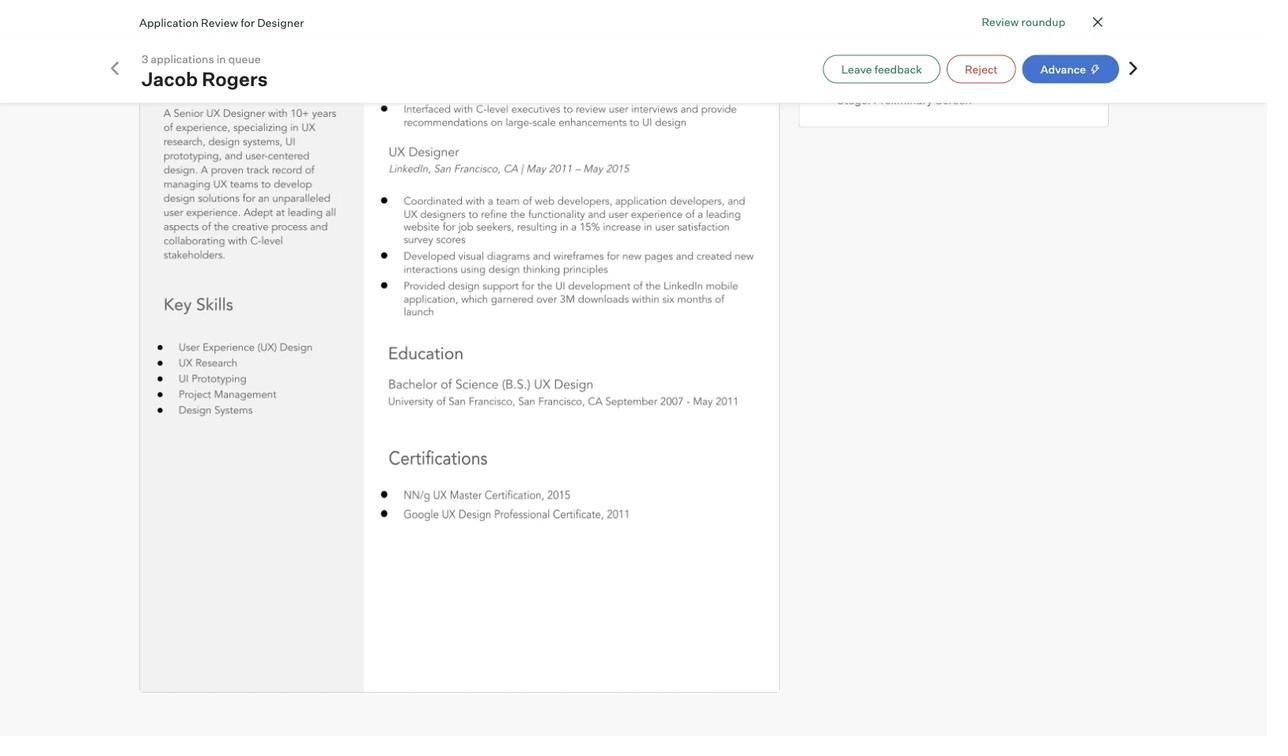 Task type: vqa. For each thing, say whether or not it's contained in the screenshot.
3
yes



Task type: describe. For each thing, give the bounding box(es) containing it.
designer
[[257, 15, 304, 29]]

test
[[837, 39, 867, 53]]

previous element
[[107, 61, 123, 78]]

roundup
[[1021, 15, 1065, 28]]

jacob rogers link
[[142, 67, 268, 91]]

0 horizontal spatial review
[[201, 15, 238, 29]]

review roundup
[[982, 15, 1065, 28]]

next element
[[1126, 61, 1141, 78]]

moving to this stage may trigger an action. element
[[1086, 64, 1101, 76]]

applications
[[151, 52, 214, 66]]

3
[[142, 52, 148, 66]]

advance button
[[1022, 55, 1119, 83]]

close image
[[1088, 13, 1107, 32]]

for
[[241, 15, 255, 29]]

review roundup link
[[982, 13, 1065, 30]]

screen
[[935, 93, 972, 107]]

reject button
[[947, 55, 1016, 83]]

recruiter:
[[837, 77, 888, 91]]

sep
[[883, 61, 903, 75]]

preliminary
[[873, 93, 933, 107]]

feedback
[[875, 62, 922, 76]]

application review for designer
[[139, 15, 304, 29]]

1 horizontal spatial review
[[982, 15, 1019, 28]]

jacob
[[142, 67, 198, 91]]



Task type: locate. For each thing, give the bounding box(es) containing it.
in
[[216, 52, 226, 66]]

leave feedback button
[[823, 55, 940, 83]]

advance
[[1041, 62, 1086, 76]]

review
[[982, 15, 1019, 28], [201, 15, 238, 29]]

applied: sep 18, 2023 recruiter: allison tuohy stage: preliminary screen
[[837, 61, 972, 107]]

rogers
[[202, 67, 268, 91]]

tuohy
[[929, 77, 961, 91]]

application
[[139, 15, 199, 29]]

18,
[[906, 61, 920, 75]]

review left for
[[201, 15, 238, 29]]

review left "roundup"
[[982, 15, 1019, 28]]

moving to this stage may trigger an action. image
[[1089, 64, 1101, 76]]

queue
[[228, 52, 261, 66]]

stage:
[[837, 93, 871, 107]]

reject
[[965, 62, 998, 76]]

3 applications in queue jacob rogers
[[142, 52, 268, 91]]

applied:
[[837, 61, 881, 75]]

allison
[[891, 77, 926, 91]]

leave feedback
[[841, 62, 922, 76]]

2023
[[922, 61, 949, 75]]

leave
[[841, 62, 872, 76]]

next image
[[1126, 61, 1141, 76]]



